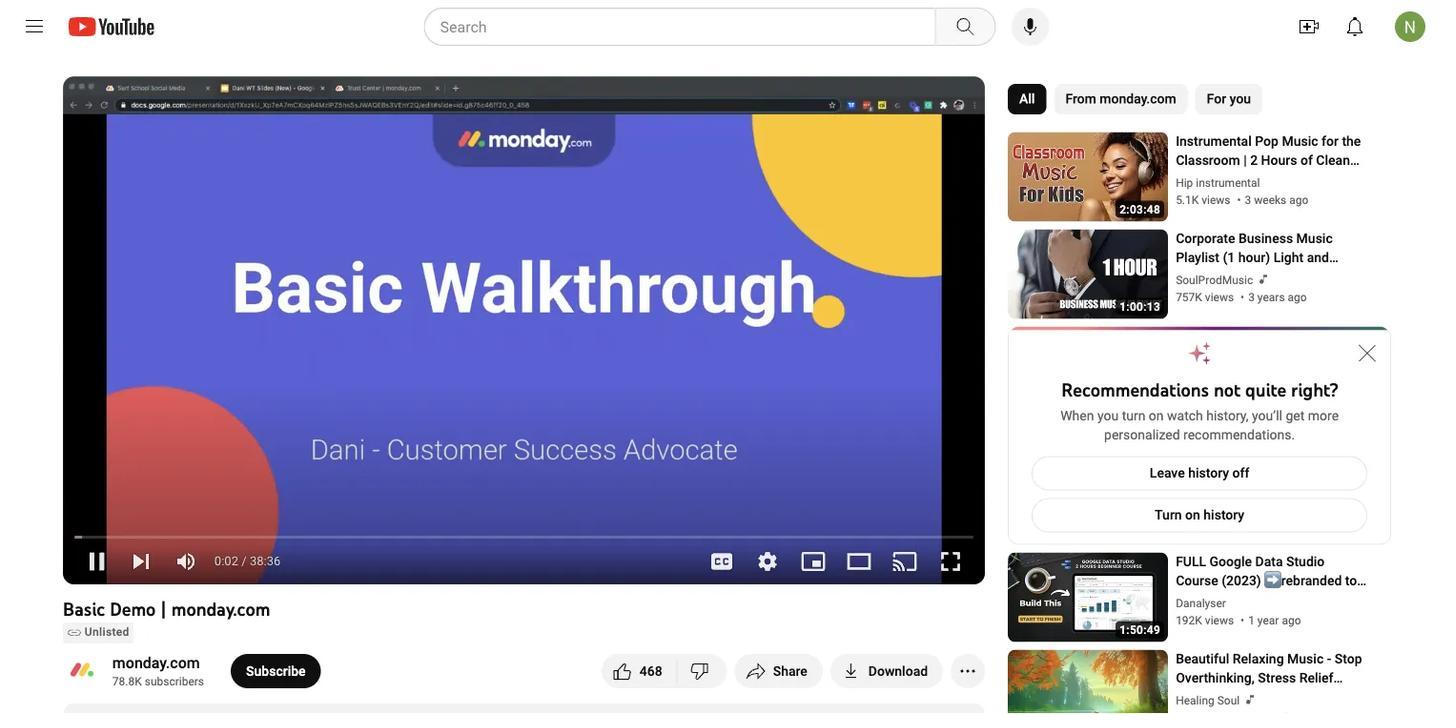 Task type: describe. For each thing, give the bounding box(es) containing it.
off
[[1233, 465, 1250, 481]]

download button
[[831, 655, 943, 689]]

corporate business music playlist (1 hour) light and upbeat background music for business by soulprodmusic 757,107 views 3 years ago 1 hour element
[[1176, 229, 1369, 304]]

Turn on history text field
[[1155, 507, 1245, 523]]

0 horizontal spatial for
[[1207, 91, 1227, 107]]

views for covers
[[1202, 193, 1231, 207]]

course
[[1176, 573, 1219, 589]]

1 vertical spatial |
[[161, 598, 167, 621]]

studio
[[1287, 554, 1325, 570]]

3 weeks ago
[[1245, 193, 1309, 207]]

unlisted status
[[63, 623, 133, 644]]

when
[[1061, 408, 1094, 424]]

rebranded
[[1282, 573, 1342, 589]]

soulprodmusic
[[1176, 273, 1254, 287]]

basic
[[63, 598, 105, 621]]

monday.com 78.8k subscribers
[[112, 654, 204, 689]]

1 horizontal spatial you
[[1230, 91, 1252, 107]]

38:36
[[250, 554, 281, 568]]

all
[[1020, 91, 1035, 107]]

corporate business music playlist (1 hour) light and upbeat background music for business
[[1176, 231, 1356, 304]]

1 year ago
[[1249, 614, 1301, 627]]

hour)
[[1239, 250, 1271, 266]]

192k views
[[1176, 614, 1234, 627]]

healing
[[1176, 694, 1215, 707]]

from monday.com
[[1066, 91, 1177, 107]]

beautiful
[[1176, 651, 1230, 667]]

right?
[[1291, 378, 1338, 401]]

1 vertical spatial business
[[1176, 288, 1231, 304]]

download
[[869, 664, 928, 679]]

➡️
[[1265, 573, 1278, 589]]

history inside button
[[1189, 465, 1230, 481]]

looker
[[1176, 592, 1217, 608]]

to
[[1346, 573, 1358, 589]]

0 vertical spatial for
[[1322, 134, 1339, 149]]

calming
[[1298, 690, 1348, 705]]

(2023)
[[1222, 573, 1262, 589]]

you'll
[[1252, 408, 1283, 424]]

8
[[655, 664, 663, 679]]

more
[[1308, 408, 1339, 424]]

history inside button
[[1204, 507, 1245, 523]]

1:50:49
[[1120, 623, 1161, 637]]

Leave history off text field
[[1150, 465, 1250, 481]]

3 for business
[[1249, 290, 1255, 304]]

1 hour, 13 seconds element
[[1120, 300, 1161, 313]]

| inside 'instrumental pop music for the classroom | 2 hours of clean pop covers for studying'
[[1244, 153, 1247, 168]]

full
[[1176, 554, 1207, 570]]

background
[[1222, 269, 1294, 285]]

1:00:13
[[1120, 300, 1161, 313]]

0:02 / 38:36
[[214, 554, 281, 568]]

78.8k
[[112, 676, 142, 689]]

music for pop
[[1282, 134, 1319, 149]]

ago for studio)
[[1282, 614, 1301, 627]]

studio)
[[1221, 592, 1264, 608]]

turn on history
[[1155, 507, 1245, 523]]

2 hours, 3 minutes, 48 seconds element
[[1120, 203, 1161, 216]]

5.1k views
[[1176, 193, 1231, 207]]

on inside turn on history button
[[1186, 507, 1201, 523]]

monday.com link
[[112, 653, 202, 674]]

get
[[1286, 408, 1305, 424]]

of
[[1301, 153, 1313, 168]]

upbeat
[[1176, 269, 1219, 285]]

instrumental pop music for the classroom | 2 hours of clean pop covers for studying
[[1176, 134, 1361, 187]]

and
[[1307, 250, 1330, 266]]

turn
[[1155, 507, 1182, 523]]

data
[[1256, 554, 1283, 570]]

healing soul
[[1176, 694, 1240, 707]]

instrumental
[[1176, 134, 1252, 149]]

2:03:48
[[1120, 203, 1161, 216]]

0 horizontal spatial for
[[1248, 172, 1265, 187]]

Search text field
[[440, 14, 931, 39]]

0 vertical spatial pop
[[1255, 134, 1279, 149]]

hours
[[1262, 153, 1298, 168]]

757k
[[1176, 290, 1203, 304]]

1 hour, 50 minutes, 49 seconds element
[[1120, 623, 1161, 637]]

hip instrumental
[[1176, 176, 1260, 189]]

#18
[[1216, 709, 1239, 714]]

for you
[[1207, 91, 1252, 107]]

5.1k
[[1176, 193, 1199, 207]]

light
[[1274, 250, 1304, 266]]

google
[[1210, 554, 1252, 570]]

(1
[[1223, 250, 1235, 266]]

covers
[[1203, 172, 1245, 187]]

1 music, from the left
[[1176, 690, 1216, 705]]

tab list containing all
[[1008, 76, 1271, 122]]

full google data studio course (2023) ➡️ rebranded to looker studio) [compilation] by danalyser 192,682 views 1 year ago 1 hour, 50 minutes element
[[1176, 553, 1369, 608]]

1 vertical spatial monday.com
[[171, 598, 270, 621]]

sleep
[[1219, 690, 1252, 705]]

stop
[[1335, 651, 1363, 667]]

music down and
[[1297, 269, 1333, 285]]

music for business
[[1297, 231, 1333, 247]]

music for relaxing
[[1288, 651, 1324, 667]]

playlist
[[1176, 250, 1220, 266]]

3 years ago
[[1249, 290, 1307, 304]]

instrumental pop music for the classroom | 2 hours of clean pop covers for studying by hip instrumental 5,178 views 3 weeks ago 2 hours, 3 minutes element
[[1176, 132, 1369, 187]]

youtube video player element
[[63, 76, 985, 585]]

-
[[1327, 651, 1332, 667]]

quite
[[1246, 378, 1287, 401]]



Task type: locate. For each thing, give the bounding box(es) containing it.
music up of at the top right of the page
[[1282, 134, 1319, 149]]

turn on history button
[[1032, 498, 1368, 533]]

None search field
[[390, 8, 1000, 46]]

2
[[1251, 153, 1258, 168]]

unlisted
[[85, 626, 129, 639]]

you up instrumental
[[1230, 91, 1252, 107]]

3 for covers
[[1245, 193, 1252, 207]]

danalyser
[[1176, 597, 1226, 610]]

1 vertical spatial views
[[1205, 290, 1234, 304]]

for inside corporate business music playlist (1 hour) light and upbeat background music for business
[[1337, 269, 1356, 285]]

history left the off
[[1189, 465, 1230, 481]]

not
[[1214, 378, 1241, 401]]

you left "turn"
[[1098, 408, 1119, 424]]

1 vertical spatial on
[[1186, 507, 1201, 523]]

turn
[[1122, 408, 1146, 424]]

ago down studying
[[1290, 193, 1309, 207]]

recommendations
[[1062, 378, 1209, 401]]

2:03:48 link
[[1008, 132, 1169, 224]]

years
[[1258, 290, 1285, 304]]

relief
[[1300, 671, 1334, 686]]

1 horizontal spatial |
[[1244, 153, 1247, 168]]

music
[[1282, 134, 1319, 149], [1297, 231, 1333, 247], [1297, 269, 1333, 285], [1288, 651, 1324, 667], [1176, 709, 1213, 714]]

leave
[[1150, 465, 1185, 481]]

0 horizontal spatial |
[[161, 598, 167, 621]]

ago right years
[[1288, 290, 1307, 304]]

1 horizontal spatial pop
[[1255, 134, 1279, 149]]

views down hip instrumental
[[1202, 193, 1231, 207]]

pop up 5.1k
[[1176, 172, 1200, 187]]

on
[[1149, 408, 1164, 424], [1186, 507, 1201, 523]]

beautiful relaxing music - stop overthinking, stress relief music, sleep music, calming music #18 by healing soul 4,034,753 views streamed 1 month ago 3 hours, 51 minutes element
[[1176, 650, 1369, 714]]

for down 2
[[1248, 172, 1265, 187]]

ago right year
[[1282, 614, 1301, 627]]

78.8k subscribers element
[[112, 674, 204, 691]]

2 vertical spatial monday.com
[[112, 654, 200, 672]]

you
[[1230, 91, 1252, 107], [1098, 408, 1119, 424]]

monday.com right from
[[1100, 91, 1177, 107]]

ago for music
[[1288, 290, 1307, 304]]

views down danalyser
[[1205, 614, 1234, 627]]

the
[[1342, 134, 1361, 149]]

1 vertical spatial for
[[1337, 269, 1356, 285]]

business up hour)
[[1239, 231, 1293, 247]]

1 vertical spatial history
[[1204, 507, 1245, 523]]

|
[[1244, 153, 1247, 168], [161, 598, 167, 621]]

1:00:13 link
[[1008, 229, 1169, 321]]

2 vertical spatial views
[[1205, 614, 1234, 627]]

0 vertical spatial views
[[1202, 193, 1231, 207]]

1 vertical spatial pop
[[1176, 172, 1200, 187]]

0:02
[[214, 554, 238, 568]]

history
[[1189, 465, 1230, 481], [1204, 507, 1245, 523]]

classroom
[[1176, 153, 1241, 168]]

subscribe
[[246, 664, 306, 679]]

history,
[[1207, 408, 1249, 424]]

subscribe button
[[231, 655, 321, 689]]

pop
[[1255, 134, 1279, 149], [1176, 172, 1200, 187]]

Share text field
[[773, 664, 808, 679]]

1
[[1249, 614, 1255, 627]]

Download text field
[[869, 664, 928, 679]]

1 horizontal spatial for
[[1337, 269, 1356, 285]]

music, down stress
[[1255, 690, 1295, 705]]

1 vertical spatial 3
[[1249, 290, 1255, 304]]

| right demo
[[161, 598, 167, 621]]

business down soulprodmusic
[[1176, 288, 1231, 304]]

music down healing
[[1176, 709, 1213, 714]]

Subscribe text field
[[246, 664, 306, 679]]

757k views
[[1176, 290, 1234, 304]]

subscribers
[[145, 676, 204, 689]]

from
[[1066, 91, 1097, 107]]

3 left years
[[1249, 290, 1255, 304]]

2 vertical spatial ago
[[1282, 614, 1301, 627]]

/
[[242, 554, 247, 568]]

2 music, from the left
[[1255, 690, 1295, 705]]

views for business
[[1205, 290, 1234, 304]]

4
[[640, 664, 647, 679]]

leave history off
[[1150, 465, 1250, 481]]

views
[[1202, 193, 1231, 207], [1205, 290, 1234, 304], [1205, 614, 1234, 627]]

music, down overthinking,
[[1176, 690, 1216, 705]]

monday.com inside monday.com 78.8k subscribers
[[112, 654, 200, 672]]

1 horizontal spatial on
[[1186, 507, 1201, 523]]

business
[[1239, 231, 1293, 247], [1176, 288, 1231, 304]]

0 vertical spatial you
[[1230, 91, 1252, 107]]

on inside recommendations not quite right? when you turn on watch history, you'll get more personalized recommendations.
[[1149, 408, 1164, 424]]

corporate
[[1176, 231, 1236, 247]]

0 vertical spatial business
[[1239, 231, 1293, 247]]

stress
[[1258, 671, 1296, 686]]

ago
[[1290, 193, 1309, 207], [1288, 290, 1307, 304], [1282, 614, 1301, 627]]

0 horizontal spatial business
[[1176, 288, 1231, 304]]

full google data studio course (2023) ➡️ rebranded to looker studio) [compilation]
[[1176, 554, 1358, 608]]

clean
[[1317, 153, 1351, 168]]

share
[[773, 664, 808, 679]]

leave history off button
[[1032, 456, 1368, 491]]

on right "turn"
[[1149, 408, 1164, 424]]

watch
[[1167, 408, 1203, 424]]

year
[[1258, 614, 1279, 627]]

personalized
[[1105, 427, 1180, 443]]

| left 2
[[1244, 153, 1247, 168]]

0 vertical spatial for
[[1207, 91, 1227, 107]]

on right turn
[[1186, 507, 1201, 523]]

0 vertical spatial 3
[[1245, 193, 1252, 207]]

3
[[1245, 193, 1252, 207], [1249, 290, 1255, 304]]

hip
[[1176, 176, 1194, 189]]

demo
[[110, 598, 156, 621]]

[compilation]
[[1267, 592, 1347, 608]]

for up clean
[[1322, 134, 1339, 149]]

1 horizontal spatial for
[[1322, 134, 1339, 149]]

0 horizontal spatial on
[[1149, 408, 1164, 424]]

views down soulprodmusic
[[1205, 290, 1234, 304]]

0 horizontal spatial music,
[[1176, 690, 1216, 705]]

soul
[[1218, 694, 1240, 707]]

share button
[[735, 655, 823, 689]]

ago for clean
[[1290, 193, 1309, 207]]

1 horizontal spatial music,
[[1255, 690, 1295, 705]]

1 vertical spatial for
[[1248, 172, 1265, 187]]

4 6 8
[[640, 664, 663, 679]]

seek slider slider
[[69, 525, 974, 544]]

overthinking,
[[1176, 671, 1255, 686]]

relaxing
[[1233, 651, 1284, 667]]

music,
[[1176, 690, 1216, 705], [1255, 690, 1295, 705]]

for
[[1207, 91, 1227, 107], [1337, 269, 1356, 285]]

beautiful relaxing music - stop overthinking, stress relief music, sleep music, calming music #18
[[1176, 651, 1363, 714]]

music up and
[[1297, 231, 1333, 247]]

0 vertical spatial history
[[1189, 465, 1230, 481]]

you inside recommendations not quite right? when you turn on watch history, you'll get more personalized recommendations.
[[1098, 408, 1119, 424]]

recommendations.
[[1184, 427, 1295, 443]]

1 horizontal spatial business
[[1239, 231, 1293, 247]]

0 vertical spatial |
[[1244, 153, 1247, 168]]

0 vertical spatial on
[[1149, 408, 1164, 424]]

avatar image image
[[1395, 11, 1426, 42]]

pop up 'hours'
[[1255, 134, 1279, 149]]

monday.com
[[1100, 91, 1177, 107], [171, 598, 270, 621], [112, 654, 200, 672]]

music up relief at bottom right
[[1288, 651, 1324, 667]]

3 left weeks
[[1245, 193, 1252, 207]]

0 vertical spatial ago
[[1290, 193, 1309, 207]]

monday.com up 78.8k subscribers element
[[112, 654, 200, 672]]

192k
[[1176, 614, 1203, 627]]

1 vertical spatial you
[[1098, 408, 1119, 424]]

0 horizontal spatial you
[[1098, 408, 1119, 424]]

studying
[[1268, 172, 1321, 187]]

music inside 'instrumental pop music for the classroom | 2 hours of clean pop covers for studying'
[[1282, 134, 1319, 149]]

weeks
[[1255, 193, 1287, 207]]

0 vertical spatial monday.com
[[1100, 91, 1177, 107]]

monday.com down 0:02
[[171, 598, 270, 621]]

0 horizontal spatial pop
[[1176, 172, 1200, 187]]

history down the off
[[1204, 507, 1245, 523]]

1 vertical spatial ago
[[1288, 290, 1307, 304]]

tab list
[[1008, 76, 1271, 122]]

1:50:49 link
[[1008, 553, 1169, 645]]



Task type: vqa. For each thing, say whether or not it's contained in the screenshot.
&
no



